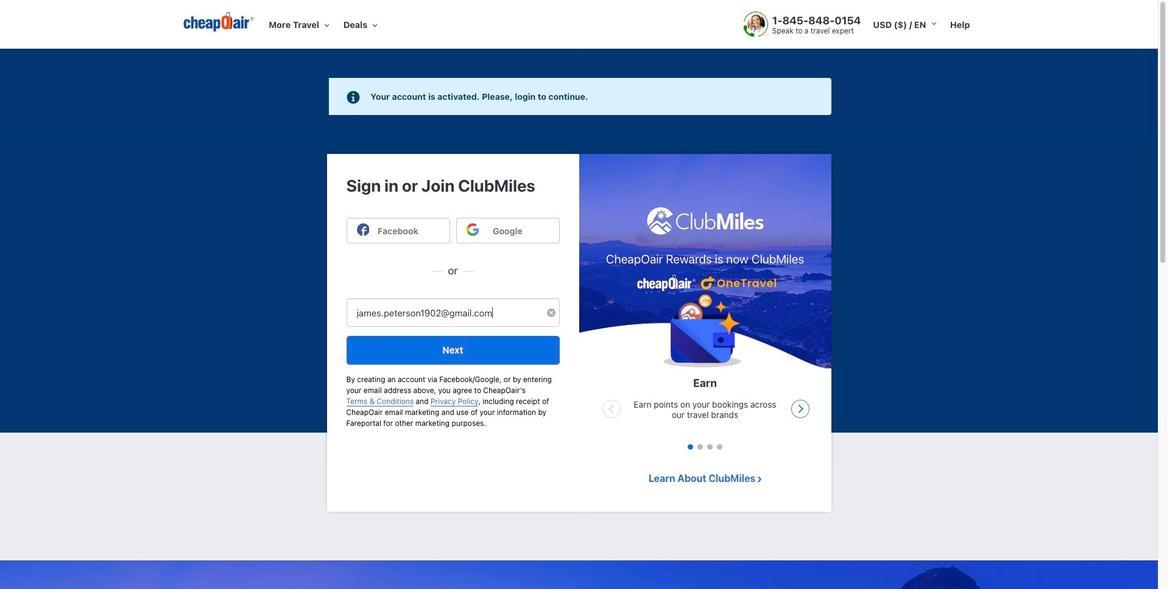 Task type: describe. For each thing, give the bounding box(es) containing it.
social signin facebook element
[[346, 218, 450, 244]]

social signin facebook image
[[357, 224, 369, 236]]

call agent picture image
[[743, 12, 768, 37]]

cheapoair image
[[183, 12, 254, 32]]



Task type: locate. For each thing, give the bounding box(es) containing it.
clear field image
[[546, 309, 556, 318]]

social signin google element
[[456, 218, 560, 244]]

Email Address email field
[[346, 299, 560, 327]]

social signin google image
[[466, 224, 479, 236]]



Task type: vqa. For each thing, say whether or not it's contained in the screenshot.
Email Address email field
yes



